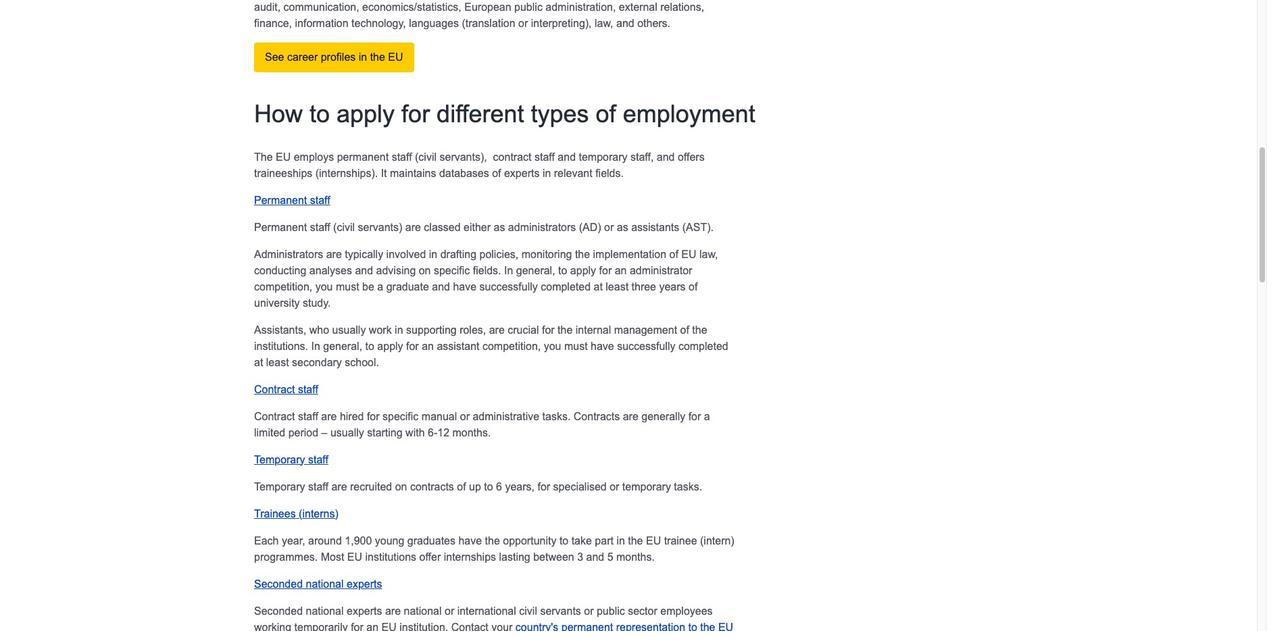 Task type: locate. For each thing, give the bounding box(es) containing it.
tasks. inside contract staff are hired for specific manual or administrative tasks. contracts are generally for a limited period – usually starting with 6-12 months.
[[543, 411, 571, 422]]

0 horizontal spatial fields.
[[473, 265, 501, 276]]

offers
[[678, 151, 705, 163]]

1 vertical spatial you
[[544, 340, 562, 352]]

must inside administrators are typically involved in drafting policies, monitoring the implementation of eu law, conducting analyses and advising on specific fields. in general, to apply for an administrator competition, you must be a graduate and have successfully completed at least three years of university study.
[[336, 281, 360, 292]]

staff for contract staff are hired for specific manual or administrative tasks. contracts are generally for a limited period – usually starting with 6-12 months.
[[298, 411, 318, 422]]

traineeships
[[254, 167, 313, 179]]

1 horizontal spatial specific
[[434, 265, 470, 276]]

as right 'either' at the top left
[[494, 221, 505, 233]]

0 vertical spatial apply
[[337, 100, 395, 128]]

institutions.
[[254, 340, 308, 352]]

national up institution.
[[404, 606, 442, 617]]

fields.
[[596, 167, 624, 179], [473, 265, 501, 276]]

years
[[660, 281, 686, 292]]

between
[[534, 551, 575, 563]]

are up institution.
[[385, 606, 401, 617]]

contracts
[[410, 481, 454, 493]]

0 vertical spatial successfully
[[480, 281, 538, 292]]

1 horizontal spatial completed
[[679, 340, 729, 352]]

are right roles,
[[489, 324, 505, 336]]

apply down work
[[378, 340, 403, 352]]

(ast).
[[683, 221, 714, 233]]

experts down institutions
[[347, 579, 382, 590]]

an inside administrators are typically involved in drafting policies, monitoring the implementation of eu law, conducting analyses and advising on specific fields. in general, to apply for an administrator competition, you must be a graduate and have successfully completed at least three years of university study.
[[615, 265, 627, 276]]

competition, down conducting
[[254, 281, 313, 292]]

and inside each year, around 1,900 young graduates have the opportunity to take part in the eu trainee (intern) programmes. most eu institutions offer internships lasting between 3 and 5 months.
[[587, 551, 605, 563]]

0 horizontal spatial months.
[[453, 427, 491, 439]]

eu right profiles
[[388, 51, 403, 63]]

for inside seconded national experts are national or international civil servants or public sector employees working temporarily for an eu institution. contact your
[[351, 622, 364, 632]]

eu inside seconded national experts are national or international civil servants or public sector employees working temporarily for an eu institution. contact your
[[382, 622, 397, 632]]

2 vertical spatial an
[[367, 622, 379, 632]]

0 vertical spatial completed
[[541, 281, 591, 292]]

administrator
[[630, 265, 693, 276]]

monitoring
[[522, 249, 572, 260]]

0 horizontal spatial must
[[336, 281, 360, 292]]

0 vertical spatial temporary
[[579, 151, 628, 163]]

1 horizontal spatial in
[[504, 265, 513, 276]]

0 horizontal spatial a
[[378, 281, 384, 292]]

usually down hired
[[331, 427, 364, 439]]

0 vertical spatial an
[[615, 265, 627, 276]]

an inside assistants, who usually work in supporting roles, are crucial for the internal management of the institutions. in general, to apply for an assistant competition, you must have successfully completed at least secondary school.
[[422, 340, 434, 352]]

months. right 12
[[453, 427, 491, 439]]

1 vertical spatial apply
[[571, 265, 597, 276]]

1 horizontal spatial (civil
[[415, 151, 437, 163]]

–
[[322, 427, 328, 439]]

2 vertical spatial experts
[[347, 606, 382, 617]]

seconded down programmes.
[[254, 579, 303, 590]]

or up 'contact'
[[445, 606, 455, 617]]

seconded national experts are national or international civil servants or public sector employees working temporarily for an eu institution. contact your
[[254, 606, 713, 632]]

1 vertical spatial in
[[311, 340, 320, 352]]

0 vertical spatial least
[[606, 281, 629, 292]]

1 seconded from the top
[[254, 579, 303, 590]]

2 temporary from the top
[[254, 481, 305, 493]]

supporting
[[406, 324, 457, 336]]

working
[[254, 622, 292, 632]]

specific up with at the bottom left of page
[[383, 411, 419, 422]]

on up graduate
[[419, 265, 431, 276]]

1 as from the left
[[494, 221, 505, 233]]

a inside administrators are typically involved in drafting policies, monitoring the implementation of eu law, conducting analyses and advising on specific fields. in general, to apply for an administrator competition, you must be a graduate and have successfully completed at least three years of university study.
[[378, 281, 384, 292]]

maintains
[[390, 167, 436, 179]]

in left 'drafting'
[[429, 249, 438, 260]]

0 vertical spatial seconded
[[254, 579, 303, 590]]

least left three
[[606, 281, 629, 292]]

specific down 'drafting'
[[434, 265, 470, 276]]

1 vertical spatial permanent
[[254, 221, 307, 233]]

on right recruited
[[395, 481, 407, 493]]

general, down monitoring
[[516, 265, 556, 276]]

and down typically
[[355, 265, 373, 276]]

(civil up typically
[[333, 221, 355, 233]]

sector
[[628, 606, 658, 617]]

1 horizontal spatial least
[[606, 281, 629, 292]]

0 vertical spatial specific
[[434, 265, 470, 276]]

contracts
[[574, 411, 620, 422]]

0 vertical spatial a
[[378, 281, 384, 292]]

successfully inside administrators are typically involved in drafting policies, monitoring the implementation of eu law, conducting analyses and advising on specific fields. in general, to apply for an administrator competition, you must be a graduate and have successfully completed at least three years of university study.
[[480, 281, 538, 292]]

must down internal
[[565, 340, 588, 352]]

and up relevant on the left of page
[[558, 151, 576, 163]]

1 horizontal spatial competition,
[[483, 340, 541, 352]]

1 vertical spatial (civil
[[333, 221, 355, 233]]

trainee
[[664, 535, 698, 547]]

apply inside administrators are typically involved in drafting policies, monitoring the implementation of eu law, conducting analyses and advising on specific fields. in general, to apply for an administrator competition, you must be a graduate and have successfully completed at least three years of university study.
[[571, 265, 597, 276]]

specific inside administrators are typically involved in drafting policies, monitoring the implementation of eu law, conducting analyses and advising on specific fields. in general, to apply for an administrator competition, you must be a graduate and have successfully completed at least three years of university study.
[[434, 265, 470, 276]]

1 horizontal spatial an
[[422, 340, 434, 352]]

(civil
[[415, 151, 437, 163], [333, 221, 355, 233]]

permanent down traineeships
[[254, 194, 307, 206]]

permanent for permanent staff
[[254, 194, 307, 206]]

roles,
[[460, 324, 486, 336]]

0 vertical spatial competition,
[[254, 281, 313, 292]]

0 horizontal spatial completed
[[541, 281, 591, 292]]

experts inside seconded national experts are national or international civil servants or public sector employees working temporarily for an eu institution. contact your
[[347, 606, 382, 617]]

staff up period
[[298, 411, 318, 422]]

in
[[504, 265, 513, 276], [311, 340, 320, 352]]

relevant
[[554, 167, 593, 179]]

recruited
[[350, 481, 392, 493]]

experts inside the eu employs permanent staff (civil servants),  contract staff and temporary staff, and offers traineeships (internships). it maintains databases of experts in relevant fields.
[[504, 167, 540, 179]]

national for seconded national experts
[[306, 579, 344, 590]]

school.
[[345, 357, 379, 368]]

contract for contract staff
[[254, 384, 295, 395]]

0 horizontal spatial an
[[367, 622, 379, 632]]

are inside assistants, who usually work in supporting roles, are crucial for the internal management of the institutions. in general, to apply for an assistant competition, you must have successfully completed at least secondary school.
[[489, 324, 505, 336]]

1 horizontal spatial successfully
[[618, 340, 676, 352]]

usually inside contract staff are hired for specific manual or administrative tasks. contracts are generally for a limited period – usually starting with 6-12 months.
[[331, 427, 364, 439]]

tasks.
[[543, 411, 571, 422], [674, 481, 703, 493]]

1 horizontal spatial you
[[544, 340, 562, 352]]

or right specialised
[[610, 481, 620, 493]]

offer
[[420, 551, 441, 563]]

0 horizontal spatial in
[[311, 340, 320, 352]]

0 vertical spatial must
[[336, 281, 360, 292]]

1 vertical spatial have
[[591, 340, 615, 352]]

in inside administrators are typically involved in drafting policies, monitoring the implementation of eu law, conducting analyses and advising on specific fields. in general, to apply for an administrator competition, you must be a graduate and have successfully completed at least three years of university study.
[[429, 249, 438, 260]]

permanent staff link
[[254, 194, 330, 206]]

staff down –
[[308, 454, 329, 466]]

programmes.
[[254, 551, 318, 563]]

0 horizontal spatial general,
[[323, 340, 363, 352]]

1 vertical spatial experts
[[347, 579, 382, 590]]

in inside the eu employs permanent staff (civil servants),  contract staff and temporary staff, and offers traineeships (internships). it maintains databases of experts in relevant fields.
[[543, 167, 551, 179]]

staff for permanent staff
[[310, 194, 330, 206]]

2 as from the left
[[617, 221, 629, 233]]

for right the years,
[[538, 481, 551, 493]]

1 vertical spatial at
[[254, 357, 263, 368]]

of right databases at left
[[492, 167, 501, 179]]

(ad)
[[579, 221, 602, 233]]

general, up school.
[[323, 340, 363, 352]]

0 horizontal spatial competition,
[[254, 281, 313, 292]]

2 vertical spatial have
[[459, 535, 482, 547]]

2 permanent from the top
[[254, 221, 307, 233]]

as
[[494, 221, 505, 233], [617, 221, 629, 233]]

as up implementation
[[617, 221, 629, 233]]

experts
[[504, 167, 540, 179], [347, 579, 382, 590], [347, 606, 382, 617]]

1 vertical spatial completed
[[679, 340, 729, 352]]

1 permanent from the top
[[254, 194, 307, 206]]

for down implementation
[[600, 265, 612, 276]]

specialised
[[554, 481, 607, 493]]

servants
[[541, 606, 581, 617]]

be
[[363, 281, 375, 292]]

policies,
[[480, 249, 519, 260]]

eu inside the eu employs permanent staff (civil servants),  contract staff and temporary staff, and offers traineeships (internships). it maintains databases of experts in relevant fields.
[[276, 151, 291, 163]]

of right management
[[681, 324, 690, 336]]

1 horizontal spatial tasks.
[[674, 481, 703, 493]]

for right temporarily
[[351, 622, 364, 632]]

seconded national experts link
[[254, 579, 382, 590]]

0 vertical spatial on
[[419, 265, 431, 276]]

tasks. left contracts
[[543, 411, 571, 422]]

1 horizontal spatial general,
[[516, 265, 556, 276]]

career
[[287, 51, 318, 63]]

have down 'drafting'
[[453, 281, 477, 292]]

1 vertical spatial competition,
[[483, 340, 541, 352]]

staff for temporary staff
[[308, 454, 329, 466]]

for right generally
[[689, 411, 701, 422]]

0 horizontal spatial at
[[254, 357, 263, 368]]

0 vertical spatial you
[[316, 281, 333, 292]]

in right part
[[617, 535, 625, 547]]

civil
[[520, 606, 538, 617]]

1 horizontal spatial must
[[565, 340, 588, 352]]

usually
[[332, 324, 366, 336], [331, 427, 364, 439]]

1 vertical spatial temporary
[[623, 481, 671, 493]]

a
[[378, 281, 384, 292], [704, 411, 710, 422]]

staff up "(interns)"
[[308, 481, 329, 493]]

1 vertical spatial specific
[[383, 411, 419, 422]]

a inside contract staff are hired for specific manual or administrative tasks. contracts are generally for a limited period – usually starting with 6-12 months.
[[704, 411, 710, 422]]

1 vertical spatial contract
[[254, 411, 295, 422]]

successfully down policies,
[[480, 281, 538, 292]]

contract inside contract staff are hired for specific manual or administrative tasks. contracts are generally for a limited period – usually starting with 6-12 months.
[[254, 411, 295, 422]]

0 vertical spatial have
[[453, 281, 477, 292]]

0 vertical spatial tasks.
[[543, 411, 571, 422]]

staff down (internships).
[[310, 194, 330, 206]]

tasks. up trainee
[[674, 481, 703, 493]]

0 vertical spatial general,
[[516, 265, 556, 276]]

contract staff link
[[254, 384, 318, 395]]

(civil up maintains
[[415, 151, 437, 163]]

staff inside contract staff are hired for specific manual or administrative tasks. contracts are generally for a limited period – usually starting with 6-12 months.
[[298, 411, 318, 422]]

1 vertical spatial a
[[704, 411, 710, 422]]

of inside the eu employs permanent staff (civil servants),  contract staff and temporary staff, and offers traineeships (internships). it maintains databases of experts in relevant fields.
[[492, 167, 501, 179]]

are
[[406, 221, 421, 233], [326, 249, 342, 260], [489, 324, 505, 336], [321, 411, 337, 422], [623, 411, 639, 422], [332, 481, 347, 493], [385, 606, 401, 617]]

completed
[[541, 281, 591, 292], [679, 340, 729, 352]]

seconded up working
[[254, 606, 303, 617]]

have up internships
[[459, 535, 482, 547]]

of right types
[[596, 100, 616, 128]]

0 vertical spatial (civil
[[415, 151, 437, 163]]

0 horizontal spatial successfully
[[480, 281, 538, 292]]

1 temporary from the top
[[254, 454, 305, 466]]

temporary
[[254, 454, 305, 466], [254, 481, 305, 493]]

starting
[[367, 427, 403, 439]]

temporary up trainees
[[254, 481, 305, 493]]

apply
[[337, 100, 395, 128], [571, 265, 597, 276], [378, 340, 403, 352]]

2 horizontal spatial an
[[615, 265, 627, 276]]

eu left institution.
[[382, 622, 397, 632]]

1 vertical spatial least
[[266, 357, 289, 368]]

1 vertical spatial must
[[565, 340, 588, 352]]

administrators
[[508, 221, 576, 233]]

1,900
[[345, 535, 372, 547]]

years,
[[505, 481, 535, 493]]

0 vertical spatial usually
[[332, 324, 366, 336]]

1 horizontal spatial on
[[419, 265, 431, 276]]

seconded inside seconded national experts are national or international civil servants or public sector employees working temporarily for an eu institution. contact your
[[254, 606, 303, 617]]

have inside assistants, who usually work in supporting roles, are crucial for the internal management of the institutions. in general, to apply for an assistant competition, you must have successfully completed at least secondary school.
[[591, 340, 615, 352]]

are up analyses
[[326, 249, 342, 260]]

the eu employs permanent staff (civil servants),  contract staff and temporary staff, and offers traineeships (internships). it maintains databases of experts in relevant fields.
[[254, 151, 705, 179]]

usually inside assistants, who usually work in supporting roles, are crucial for the internal management of the institutions. in general, to apply for an assistant competition, you must have successfully completed at least secondary school.
[[332, 324, 366, 336]]

1 horizontal spatial months.
[[617, 551, 655, 563]]

graduate
[[387, 281, 429, 292]]

1 vertical spatial usually
[[331, 427, 364, 439]]

or
[[605, 221, 614, 233], [460, 411, 470, 422], [610, 481, 620, 493], [445, 606, 455, 617], [584, 606, 594, 617]]

1 vertical spatial temporary
[[254, 481, 305, 493]]

assistants
[[632, 221, 680, 233]]

experts for seconded national experts
[[347, 579, 382, 590]]

eu
[[388, 51, 403, 63], [276, 151, 291, 163], [682, 249, 697, 260], [646, 535, 661, 547], [347, 551, 362, 563], [382, 622, 397, 632]]

to up school.
[[366, 340, 375, 352]]

seconded
[[254, 579, 303, 590], [254, 606, 303, 617]]

the up lasting
[[485, 535, 500, 547]]

national
[[306, 579, 344, 590], [306, 606, 344, 617], [404, 606, 442, 617]]

1 vertical spatial an
[[422, 340, 434, 352]]

work
[[369, 324, 392, 336]]

the
[[370, 51, 385, 63], [575, 249, 590, 260], [558, 324, 573, 336], [693, 324, 708, 336], [485, 535, 500, 547], [628, 535, 643, 547]]

a right generally
[[704, 411, 710, 422]]

fields. down policies,
[[473, 265, 501, 276]]

staff down secondary
[[298, 384, 318, 395]]

temporary for temporary staff
[[254, 454, 305, 466]]

around
[[308, 535, 342, 547]]

temporary staff link
[[254, 454, 329, 466]]

an down supporting
[[422, 340, 434, 352]]

1 vertical spatial months.
[[617, 551, 655, 563]]

staff down permanent staff
[[310, 221, 330, 233]]

or right (ad)
[[605, 221, 614, 233]]

internships
[[444, 551, 496, 563]]

1 vertical spatial general,
[[323, 340, 363, 352]]

0 vertical spatial at
[[594, 281, 603, 292]]

permanent staff (civil servants) are classed either as administrators (ad) or as assistants (ast).
[[254, 221, 714, 233]]

university
[[254, 297, 300, 309]]

have down internal
[[591, 340, 615, 352]]

2 vertical spatial apply
[[378, 340, 403, 352]]

are up the involved
[[406, 221, 421, 233]]

0 horizontal spatial specific
[[383, 411, 419, 422]]

0 vertical spatial fields.
[[596, 167, 624, 179]]

2 contract from the top
[[254, 411, 295, 422]]

each year, around 1,900 young graduates have the opportunity to take part in the eu trainee (intern) programmes. most eu institutions offer internships lasting between 3 and 5 months.
[[254, 535, 735, 563]]

0 horizontal spatial least
[[266, 357, 289, 368]]

staff up relevant on the left of page
[[535, 151, 555, 163]]

seconded for seconded national experts
[[254, 579, 303, 590]]

employees
[[661, 606, 713, 617]]

0 vertical spatial temporary
[[254, 454, 305, 466]]

1 vertical spatial fields.
[[473, 265, 501, 276]]

0 vertical spatial contract
[[254, 384, 295, 395]]

0 horizontal spatial tasks.
[[543, 411, 571, 422]]

temporary up relevant on the left of page
[[579, 151, 628, 163]]

2 seconded from the top
[[254, 606, 303, 617]]

eu down 1,900
[[347, 551, 362, 563]]

1 horizontal spatial at
[[594, 281, 603, 292]]

0 vertical spatial permanent
[[254, 194, 307, 206]]

or right manual
[[460, 411, 470, 422]]

months. right 5
[[617, 551, 655, 563]]

1 vertical spatial tasks.
[[674, 481, 703, 493]]

successfully down management
[[618, 340, 676, 352]]

graduates
[[408, 535, 456, 547]]

to
[[310, 100, 330, 128], [559, 265, 568, 276], [366, 340, 375, 352], [484, 481, 493, 493], [560, 535, 569, 547]]

competition, down crucial
[[483, 340, 541, 352]]

in down policies,
[[504, 265, 513, 276]]

least
[[606, 281, 629, 292], [266, 357, 289, 368]]

0 horizontal spatial as
[[494, 221, 505, 233]]

successfully inside assistants, who usually work in supporting roles, are crucial for the internal management of the institutions. in general, to apply for an assistant competition, you must have successfully completed at least secondary school.
[[618, 340, 676, 352]]

1 vertical spatial on
[[395, 481, 407, 493]]

eu up traineeships
[[276, 151, 291, 163]]

1 horizontal spatial as
[[617, 221, 629, 233]]

an down implementation
[[615, 265, 627, 276]]

1 horizontal spatial fields.
[[596, 167, 624, 179]]

1 contract from the top
[[254, 384, 295, 395]]

assistant
[[437, 340, 480, 352]]

1 horizontal spatial a
[[704, 411, 710, 422]]

experts for seconded national experts are national or international civil servants or public sector employees working temporarily for an eu institution. contact your
[[347, 606, 382, 617]]

0 vertical spatial months.
[[453, 427, 491, 439]]

fields. right relevant on the left of page
[[596, 167, 624, 179]]

contract
[[254, 384, 295, 395], [254, 411, 295, 422]]

1 vertical spatial seconded
[[254, 606, 303, 617]]

how to apply for different types of employment
[[254, 100, 756, 128]]

in right work
[[395, 324, 403, 336]]

permanent staff
[[254, 194, 330, 206]]

usually right who
[[332, 324, 366, 336]]

temporary down limited
[[254, 454, 305, 466]]

to inside administrators are typically involved in drafting policies, monitoring the implementation of eu law, conducting analyses and advising on specific fields. in general, to apply for an administrator competition, you must be a graduate and have successfully completed at least three years of university study.
[[559, 265, 568, 276]]

or inside contract staff are hired for specific manual or administrative tasks. contracts are generally for a limited period – usually starting with 6-12 months.
[[460, 411, 470, 422]]

a right be
[[378, 281, 384, 292]]

to right how at the top left
[[310, 100, 330, 128]]

temporary up trainee
[[623, 481, 671, 493]]

to inside assistants, who usually work in supporting roles, are crucial for the internal management of the institutions. in general, to apply for an assistant competition, you must have successfully completed at least secondary school.
[[366, 340, 375, 352]]

at up internal
[[594, 281, 603, 292]]

0 vertical spatial experts
[[504, 167, 540, 179]]

1 vertical spatial successfully
[[618, 340, 676, 352]]

(interns)
[[299, 508, 339, 520]]

national down most
[[306, 579, 344, 590]]

must left be
[[336, 281, 360, 292]]

completed down monitoring
[[541, 281, 591, 292]]

and
[[558, 151, 576, 163], [657, 151, 675, 163], [355, 265, 373, 276], [432, 281, 450, 292], [587, 551, 605, 563]]

have inside administrators are typically involved in drafting policies, monitoring the implementation of eu law, conducting analyses and advising on specific fields. in general, to apply for an administrator competition, you must be a graduate and have successfully completed at least three years of university study.
[[453, 281, 477, 292]]

an right temporarily
[[367, 622, 379, 632]]

administrators are typically involved in drafting policies, monitoring the implementation of eu law, conducting analyses and advising on specific fields. in general, to apply for an administrator competition, you must be a graduate and have successfully completed at least three years of university study.
[[254, 249, 719, 309]]

0 vertical spatial in
[[504, 265, 513, 276]]

0 horizontal spatial you
[[316, 281, 333, 292]]



Task type: vqa. For each thing, say whether or not it's contained in the screenshot.
ELECTIONS to the bottom
no



Task type: describe. For each thing, give the bounding box(es) containing it.
permanent
[[337, 151, 389, 163]]

apply inside assistants, who usually work in supporting roles, are crucial for the internal management of the institutions. in general, to apply for an assistant competition, you must have successfully completed at least secondary school.
[[378, 340, 403, 352]]

least inside administrators are typically involved in drafting policies, monitoring the implementation of eu law, conducting analyses and advising on specific fields. in general, to apply for an administrator competition, you must be a graduate and have successfully completed at least three years of university study.
[[606, 281, 629, 292]]

in inside each year, around 1,900 young graduates have the opportunity to take part in the eu trainee (intern) programmes. most eu institutions offer internships lasting between 3 and 5 months.
[[617, 535, 625, 547]]

months. inside contract staff are hired for specific manual or administrative tasks. contracts are generally for a limited period – usually starting with 6-12 months.
[[453, 427, 491, 439]]

12
[[438, 427, 450, 439]]

up
[[469, 481, 481, 493]]

are left recruited
[[332, 481, 347, 493]]

three
[[632, 281, 657, 292]]

permanent for permanent staff (civil servants) are classed either as administrators (ad) or as assistants (ast).
[[254, 221, 307, 233]]

the right profiles
[[370, 51, 385, 63]]

see career profiles in the eu
[[265, 51, 403, 63]]

internal
[[576, 324, 611, 336]]

see
[[265, 51, 284, 63]]

contract for contract staff are hired for specific manual or administrative tasks. contracts are generally for a limited period – usually starting with 6-12 months.
[[254, 411, 295, 422]]

you inside administrators are typically involved in drafting policies, monitoring the implementation of eu law, conducting analyses and advising on specific fields. in general, to apply for an administrator competition, you must be a graduate and have successfully completed at least three years of university study.
[[316, 281, 333, 292]]

are inside seconded national experts are national or international civil servants or public sector employees working temporarily for an eu institution. contact your
[[385, 606, 401, 617]]

(intern)
[[701, 535, 735, 547]]

temporary for temporary staff are recruited on contracts of up to 6 years, for specialised or temporary tasks.
[[254, 481, 305, 493]]

staff for contract staff
[[298, 384, 318, 395]]

general, inside administrators are typically involved in drafting policies, monitoring the implementation of eu law, conducting analyses and advising on specific fields. in general, to apply for an administrator competition, you must be a graduate and have successfully completed at least three years of university study.
[[516, 265, 556, 276]]

generally
[[642, 411, 686, 422]]

databases
[[439, 167, 489, 179]]

(internships).
[[316, 167, 378, 179]]

temporary inside the eu employs permanent staff (civil servants),  contract staff and temporary staff, and offers traineeships (internships). it maintains databases of experts in relevant fields.
[[579, 151, 628, 163]]

at inside assistants, who usually work in supporting roles, are crucial for the internal management of the institutions. in general, to apply for an assistant competition, you must have successfully completed at least secondary school.
[[254, 357, 263, 368]]

limited
[[254, 427, 286, 439]]

eu inside administrators are typically involved in drafting policies, monitoring the implementation of eu law, conducting analyses and advising on specific fields. in general, to apply for an administrator competition, you must be a graduate and have successfully completed at least three years of university study.
[[682, 249, 697, 260]]

general, inside assistants, who usually work in supporting roles, are crucial for the internal management of the institutions. in general, to apply for an assistant competition, you must have successfully completed at least secondary school.
[[323, 340, 363, 352]]

employs
[[294, 151, 334, 163]]

0 horizontal spatial on
[[395, 481, 407, 493]]

of right years
[[689, 281, 698, 292]]

completed inside administrators are typically involved in drafting policies, monitoring the implementation of eu law, conducting analyses and advising on specific fields. in general, to apply for an administrator competition, you must be a graduate and have successfully completed at least three years of university study.
[[541, 281, 591, 292]]

completed inside assistants, who usually work in supporting roles, are crucial for the internal management of the institutions. in general, to apply for an assistant competition, you must have successfully completed at least secondary school.
[[679, 340, 729, 352]]

manual
[[422, 411, 457, 422]]

in inside assistants, who usually work in supporting roles, are crucial for the internal management of the institutions. in general, to apply for an assistant competition, you must have successfully completed at least secondary school.
[[395, 324, 403, 336]]

it
[[381, 167, 387, 179]]

year,
[[282, 535, 305, 547]]

involved
[[387, 249, 426, 260]]

period
[[289, 427, 319, 439]]

and right the staff,
[[657, 151, 675, 163]]

5
[[608, 551, 614, 563]]

3
[[578, 551, 584, 563]]

staff for permanent staff (civil servants) are classed either as administrators (ad) or as assistants (ast).
[[310, 221, 330, 233]]

must inside assistants, who usually work in supporting roles, are crucial for the internal management of the institutions. in general, to apply for an assistant competition, you must have successfully completed at least secondary school.
[[565, 340, 588, 352]]

lasting
[[499, 551, 531, 563]]

young
[[375, 535, 405, 547]]

and right graduate
[[432, 281, 450, 292]]

fields. inside administrators are typically involved in drafting policies, monitoring the implementation of eu law, conducting analyses and advising on specific fields. in general, to apply for an administrator competition, you must be a graduate and have successfully completed at least three years of university study.
[[473, 265, 501, 276]]

administrative
[[473, 411, 540, 422]]

6
[[496, 481, 502, 493]]

0 horizontal spatial (civil
[[333, 221, 355, 233]]

staff for temporary staff are recruited on contracts of up to 6 years, for specialised or temporary tasks.
[[308, 481, 329, 493]]

are up –
[[321, 411, 337, 422]]

least inside assistants, who usually work in supporting roles, are crucial for the internal management of the institutions. in general, to apply for an assistant competition, you must have successfully completed at least secondary school.
[[266, 357, 289, 368]]

institution.
[[400, 622, 449, 632]]

profiles
[[321, 51, 356, 63]]

(civil inside the eu employs permanent staff (civil servants),  contract staff and temporary staff, and offers traineeships (internships). it maintains databases of experts in relevant fields.
[[415, 151, 437, 163]]

of up administrator
[[670, 249, 679, 260]]

are inside administrators are typically involved in drafting policies, monitoring the implementation of eu law, conducting analyses and advising on specific fields. in general, to apply for an administrator competition, you must be a graduate and have successfully completed at least three years of university study.
[[326, 249, 342, 260]]

public
[[597, 606, 625, 617]]

to left '6'
[[484, 481, 493, 493]]

to inside each year, around 1,900 young graduates have the opportunity to take part in the eu trainee (intern) programmes. most eu institutions offer internships lasting between 3 and 5 months.
[[560, 535, 569, 547]]

for up maintains
[[402, 100, 430, 128]]

employment
[[623, 100, 756, 128]]

of left up
[[457, 481, 466, 493]]

seconded for seconded national experts are national or international civil servants or public sector employees working temporarily for an eu institution. contact your
[[254, 606, 303, 617]]

different
[[437, 100, 524, 128]]

an inside seconded national experts are national or international civil servants or public sector employees working temporarily for an eu institution. contact your
[[367, 622, 379, 632]]

seconded national experts
[[254, 579, 382, 590]]

hired
[[340, 411, 364, 422]]

months. inside each year, around 1,900 young graduates have the opportunity to take part in the eu trainee (intern) programmes. most eu institutions offer internships lasting between 3 and 5 months.
[[617, 551, 655, 563]]

are left generally
[[623, 411, 639, 422]]

drafting
[[441, 249, 477, 260]]

for right crucial
[[542, 324, 555, 336]]

assistants, who usually work in supporting roles, are crucial for the internal management of the institutions. in general, to apply for an assistant competition, you must have successfully completed at least secondary school.
[[254, 324, 729, 368]]

the left internal
[[558, 324, 573, 336]]

for inside administrators are typically involved in drafting policies, monitoring the implementation of eu law, conducting analyses and advising on specific fields. in general, to apply for an administrator competition, you must be a graduate and have successfully completed at least three years of university study.
[[600, 265, 612, 276]]

on inside administrators are typically involved in drafting policies, monitoring the implementation of eu law, conducting analyses and advising on specific fields. in general, to apply for an administrator competition, you must be a graduate and have successfully completed at least three years of university study.
[[419, 265, 431, 276]]

eu inside see career profiles in the eu link
[[388, 51, 403, 63]]

fields. inside the eu employs permanent staff (civil servants),  contract staff and temporary staff, and offers traineeships (internships). it maintains databases of experts in relevant fields.
[[596, 167, 624, 179]]

for up "starting"
[[367, 411, 380, 422]]

6-
[[428, 427, 438, 439]]

international
[[458, 606, 517, 617]]

trainees
[[254, 508, 296, 520]]

the inside administrators are typically involved in drafting policies, monitoring the implementation of eu law, conducting analyses and advising on specific fields. in general, to apply for an administrator competition, you must be a graduate and have successfully completed at least three years of university study.
[[575, 249, 590, 260]]

in inside administrators are typically involved in drafting policies, monitoring the implementation of eu law, conducting analyses and advising on specific fields. in general, to apply for an administrator competition, you must be a graduate and have successfully completed at least three years of university study.
[[504, 265, 513, 276]]

the right management
[[693, 324, 708, 336]]

analyses
[[310, 265, 352, 276]]

assistants,
[[254, 324, 307, 336]]

study.
[[303, 297, 331, 309]]

contract staff
[[254, 384, 318, 395]]

advising
[[376, 265, 416, 276]]

part
[[595, 535, 614, 547]]

national for seconded national experts are national or international civil servants or public sector employees working temporarily for an eu institution. contact your
[[306, 606, 344, 617]]

institutions
[[365, 551, 417, 563]]

each
[[254, 535, 279, 547]]

competition, inside assistants, who usually work in supporting roles, are crucial for the internal management of the institutions. in general, to apply for an assistant competition, you must have successfully completed at least secondary school.
[[483, 340, 541, 352]]

you inside assistants, who usually work in supporting roles, are crucial for the internal management of the institutions. in general, to apply for an assistant competition, you must have successfully completed at least secondary school.
[[544, 340, 562, 352]]

at inside administrators are typically involved in drafting policies, monitoring the implementation of eu law, conducting analyses and advising on specific fields. in general, to apply for an administrator competition, you must be a graduate and have successfully completed at least three years of university study.
[[594, 281, 603, 292]]

specific inside contract staff are hired for specific manual or administrative tasks. contracts are generally for a limited period – usually starting with 6-12 months.
[[383, 411, 419, 422]]

temporary staff
[[254, 454, 329, 466]]

have inside each year, around 1,900 young graduates have the opportunity to take part in the eu trainee (intern) programmes. most eu institutions offer internships lasting between 3 and 5 months.
[[459, 535, 482, 547]]

eu left trainee
[[646, 535, 661, 547]]

with
[[406, 427, 425, 439]]

staff up maintains
[[392, 151, 412, 163]]

servants)
[[358, 221, 403, 233]]

of inside assistants, who usually work in supporting roles, are crucial for the internal management of the institutions. in general, to apply for an assistant competition, you must have successfully completed at least secondary school.
[[681, 324, 690, 336]]

temporarily
[[295, 622, 348, 632]]

opportunity
[[503, 535, 557, 547]]

contract staff are hired for specific manual or administrative tasks. contracts are generally for a limited period – usually starting with 6-12 months.
[[254, 411, 710, 439]]

law,
[[700, 249, 719, 260]]

in inside assistants, who usually work in supporting roles, are crucial for the internal management of the institutions. in general, to apply for an assistant competition, you must have successfully completed at least secondary school.
[[311, 340, 320, 352]]

competition, inside administrators are typically involved in drafting policies, monitoring the implementation of eu law, conducting analyses and advising on specific fields. in general, to apply for an administrator competition, you must be a graduate and have successfully completed at least three years of university study.
[[254, 281, 313, 292]]

implementation
[[593, 249, 667, 260]]

contact
[[452, 622, 489, 632]]

either
[[464, 221, 491, 233]]

crucial
[[508, 324, 539, 336]]

for down supporting
[[406, 340, 419, 352]]

temporary staff are recruited on contracts of up to 6 years, for specialised or temporary tasks.
[[254, 481, 703, 493]]

staff,
[[631, 151, 654, 163]]

management
[[614, 324, 678, 336]]

typically
[[345, 249, 384, 260]]

in right profiles
[[359, 51, 367, 63]]

the right part
[[628, 535, 643, 547]]

trainees (interns)
[[254, 508, 339, 520]]

your
[[492, 622, 513, 632]]

most
[[321, 551, 344, 563]]

secondary
[[292, 357, 342, 368]]

or left 'public'
[[584, 606, 594, 617]]



